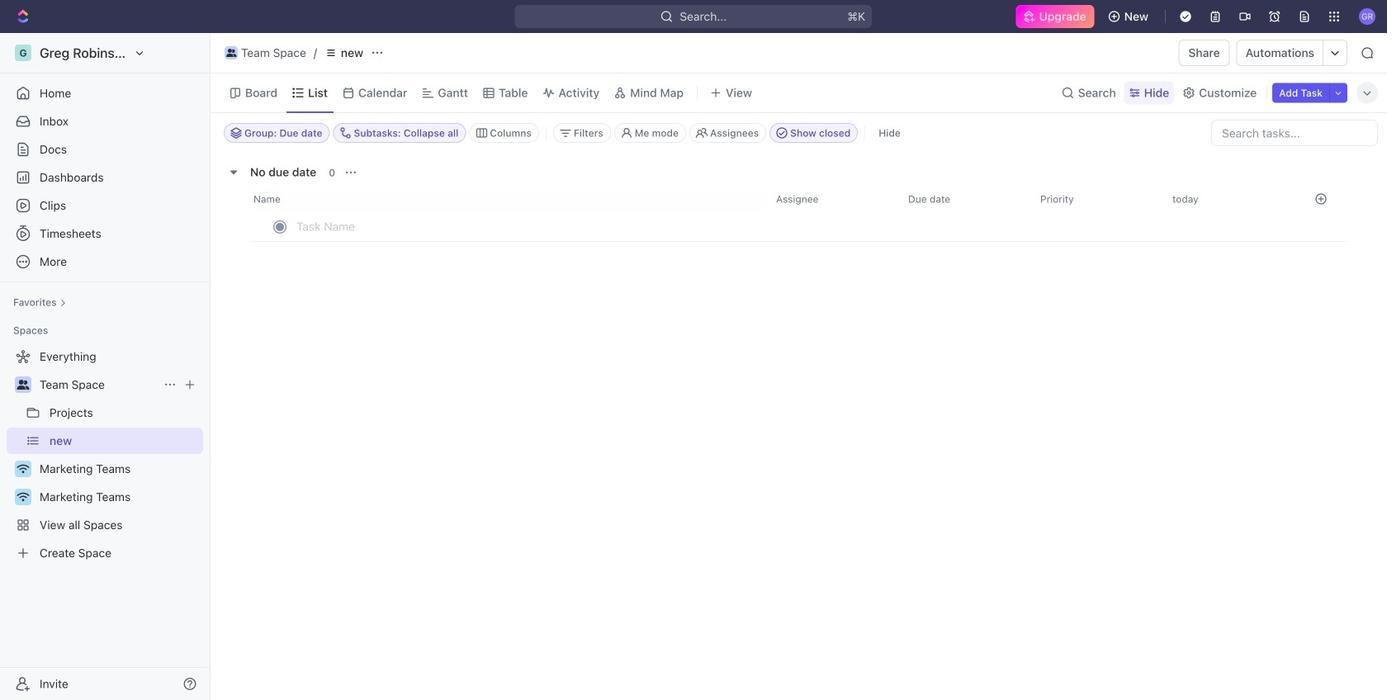 Task type: locate. For each thing, give the bounding box(es) containing it.
user group image
[[17, 380, 29, 390]]

1 vertical spatial wifi image
[[17, 492, 29, 502]]

0 vertical spatial wifi image
[[17, 464, 29, 474]]

tree
[[7, 344, 203, 567]]

2 wifi image from the top
[[17, 492, 29, 502]]

wifi image
[[17, 464, 29, 474], [17, 492, 29, 502]]

1 wifi image from the top
[[17, 464, 29, 474]]



Task type: describe. For each thing, give the bounding box(es) containing it.
Search tasks... text field
[[1213, 121, 1378, 145]]

user group image
[[226, 49, 236, 57]]

greg robinson's workspace, , element
[[15, 45, 31, 61]]

sidebar navigation
[[0, 33, 214, 701]]

tree inside the sidebar "navigation"
[[7, 344, 203, 567]]

Task Name text field
[[297, 213, 779, 240]]



Task type: vqa. For each thing, say whether or not it's contained in the screenshot.
user group 'Image' in tree
yes



